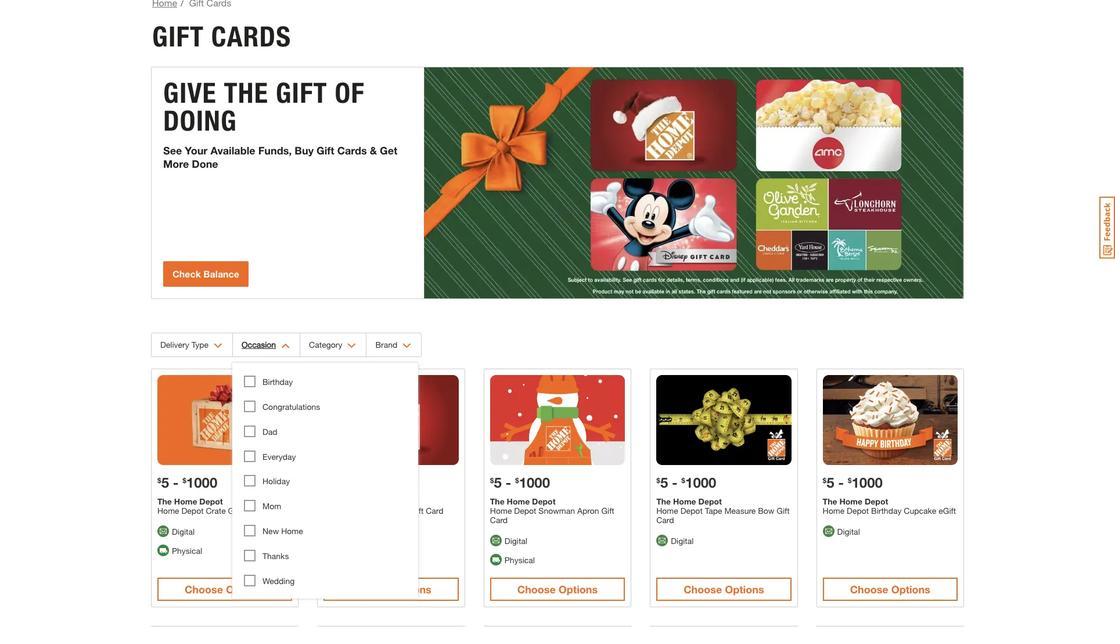 Task type: vqa. For each thing, say whether or not it's contained in the screenshot.
4th "$ 5 - $ 1000" from left
yes



Task type: describe. For each thing, give the bounding box(es) containing it.
the for home depot snowman apron gift card
[[490, 497, 505, 507]]

get
[[380, 144, 398, 157]]

wedding
[[263, 576, 295, 586]]

5 for the home depot home depot tape measure bow gift card
[[661, 475, 668, 491]]

5 for the home depot home depot birthday cupcake egift
[[827, 475, 835, 491]]

measure
[[725, 506, 756, 516]]

- for the home depot home depot birthday cupcake egift
[[839, 475, 844, 491]]

everyday
[[263, 452, 296, 462]]

options for home depot crate gift card
[[226, 583, 265, 596]]

cupcake
[[905, 506, 937, 516]]

6 $ from the left
[[682, 476, 686, 485]]

home depot snowman apron gift card image
[[490, 375, 625, 465]]

of
[[335, 76, 365, 110]]

- for the home depot home depot tape measure bow gift card
[[672, 475, 678, 491]]

the for home depot tape measure bow gift card
[[657, 497, 671, 507]]

5 $ from the left
[[657, 476, 661, 485]]

choose for home depot birthday cupcake egift
[[851, 583, 889, 596]]

gift inside give the gift of doing
[[276, 76, 328, 110]]

thanks
[[263, 552, 289, 561]]

home depot santa hat gift card image
[[324, 375, 459, 465]]

bow
[[759, 506, 775, 516]]

cards inside see your available funds, buy gift cards & get more done
[[337, 144, 367, 157]]

brand
[[376, 340, 398, 350]]

gift up the give
[[152, 20, 204, 53]]

options for home depot snowman apron gift card
[[559, 583, 598, 596]]

the home depot home depot snowman apron gift card
[[490, 497, 615, 525]]

new home
[[263, 527, 303, 536]]

$ 5 - $ 1000 for crate
[[157, 475, 218, 491]]

image for give the gift of doing image
[[424, 67, 964, 299]]

choose options for home depot crate gift card
[[185, 583, 265, 596]]

congratulations
[[263, 402, 320, 412]]

choose options for home depot tape measure bow gift card
[[684, 583, 765, 596]]

gift inside see your available funds, buy gift cards & get more done
[[317, 144, 335, 157]]

balance
[[204, 269, 239, 280]]

0 vertical spatial cards
[[211, 20, 291, 53]]

check balance link
[[163, 262, 249, 287]]

gift inside the home depot home depot snowman apron gift card
[[602, 506, 615, 516]]

&
[[370, 144, 377, 157]]

open arrow image for brand
[[403, 343, 412, 349]]

choose options button for home depot santa hat gift card
[[324, 578, 459, 601]]

digital down the home depot home depot tape measure bow gift card
[[671, 536, 694, 546]]

choose options button for home depot tape measure bow gift card
[[657, 578, 792, 601]]

digital down the home depot home depot snowman apron gift card
[[505, 536, 528, 546]]

give
[[163, 76, 217, 110]]

type
[[192, 340, 209, 350]]

the home depot home depot tape measure bow gift card
[[657, 497, 790, 525]]

crate
[[206, 506, 226, 516]]

1000 for crate
[[186, 475, 218, 491]]

1000 for snowman
[[519, 475, 550, 491]]

choose for home depot crate gift card
[[185, 583, 223, 596]]

open arrow image for delivery type
[[214, 343, 223, 349]]

open arrow image for occasion
[[281, 343, 290, 349]]

doing
[[163, 104, 237, 138]]

home depot tape measure bow gift card image
[[657, 375, 792, 465]]

gift inside the home depot home depot tape measure bow gift card
[[777, 506, 790, 516]]

digital down the home depot home depot crate gift card
[[172, 527, 195, 537]]

category link
[[301, 334, 366, 357]]

5 for the home depot home depot crate gift card
[[161, 475, 169, 491]]

apron
[[578, 506, 600, 516]]

delivery
[[160, 340, 189, 350]]

$ 5 - $ 1000 for birthday
[[823, 475, 883, 491]]

open arrow image for category
[[348, 343, 356, 349]]

- for the home depot home depot snowman apron gift card
[[506, 475, 512, 491]]

gift inside the home depot home depot crate gift card
[[228, 506, 241, 516]]

your
[[185, 144, 208, 157]]

2 $ from the left
[[183, 476, 186, 485]]

delivery type link
[[152, 334, 232, 357]]

0 horizontal spatial birthday
[[263, 377, 293, 387]]

options for home depot tape measure bow gift card
[[725, 583, 765, 596]]



Task type: locate. For each thing, give the bounding box(es) containing it.
0 horizontal spatial open arrow image
[[281, 343, 290, 349]]

gift right apron
[[602, 506, 615, 516]]

occasion link
[[233, 334, 300, 357]]

more
[[163, 157, 189, 170]]

options for home depot birthday cupcake egift
[[892, 583, 931, 596]]

open arrow image inside category link
[[348, 343, 356, 349]]

3 $ from the left
[[490, 476, 494, 485]]

2 options from the left
[[393, 583, 432, 596]]

card left mom
[[243, 506, 261, 516]]

4 choose options from the left
[[684, 583, 765, 596]]

choose for home depot tape measure bow gift card
[[684, 583, 723, 596]]

1000
[[186, 475, 218, 491], [519, 475, 550, 491], [686, 475, 717, 491], [852, 475, 883, 491]]

check balance
[[173, 269, 239, 280]]

check
[[173, 269, 201, 280]]

open arrow image right brand
[[403, 343, 412, 349]]

1000 up the home depot home depot crate gift card
[[186, 475, 218, 491]]

gift right buy
[[317, 144, 335, 157]]

options for home depot santa hat gift card
[[393, 583, 432, 596]]

5 choose from the left
[[851, 583, 889, 596]]

available
[[211, 144, 256, 157]]

digital image
[[157, 526, 169, 538], [823, 526, 835, 538], [490, 535, 502, 547], [657, 535, 668, 547]]

2 choose options button from the left
[[324, 578, 459, 601]]

the home depot home depot crate gift card
[[157, 497, 261, 516]]

4 options from the left
[[725, 583, 765, 596]]

4 1000 from the left
[[852, 475, 883, 491]]

1 choose from the left
[[185, 583, 223, 596]]

3 options from the left
[[559, 583, 598, 596]]

1 vertical spatial cards
[[337, 144, 367, 157]]

physical image
[[490, 555, 502, 566]]

1000 up the home depot home depot birthday cupcake egift
[[852, 475, 883, 491]]

4 - from the left
[[839, 475, 844, 491]]

4 5 from the left
[[827, 475, 835, 491]]

the
[[157, 497, 172, 507], [490, 497, 505, 507], [657, 497, 671, 507], [823, 497, 838, 507]]

physical image
[[157, 545, 169, 557]]

1 open arrow image from the left
[[281, 343, 290, 349]]

card inside the home depot home depot tape measure bow gift card
[[657, 515, 674, 525]]

birthday
[[263, 377, 293, 387], [872, 506, 902, 516]]

card
[[243, 506, 261, 516], [426, 506, 444, 516], [490, 515, 508, 525], [657, 515, 674, 525]]

2 choose from the left
[[351, 583, 390, 596]]

cards left the &
[[337, 144, 367, 157]]

1 $ from the left
[[157, 476, 161, 485]]

choose options for home depot birthday cupcake egift
[[851, 583, 931, 596]]

$ 5 - $ 1000 up tape
[[657, 475, 717, 491]]

7 $ from the left
[[823, 476, 827, 485]]

the inside the home depot home depot snowman apron gift card
[[490, 497, 505, 507]]

1 options from the left
[[226, 583, 265, 596]]

physical for crate
[[172, 546, 202, 556]]

tape
[[705, 506, 723, 516]]

1 horizontal spatial birthday
[[872, 506, 902, 516]]

4 $ from the left
[[515, 476, 519, 485]]

5 choose options from the left
[[851, 583, 931, 596]]

physical right physical icon
[[172, 546, 202, 556]]

the inside the home depot home depot birthday cupcake egift
[[823, 497, 838, 507]]

4 choose from the left
[[684, 583, 723, 596]]

- up the home depot home depot crate gift card
[[173, 475, 179, 491]]

$ 5 - $ 1000 for snowman
[[490, 475, 550, 491]]

0 horizontal spatial open arrow image
[[214, 343, 223, 349]]

- for the home depot home depot crate gift card
[[173, 475, 179, 491]]

1 choose options from the left
[[185, 583, 265, 596]]

birthday left cupcake
[[872, 506, 902, 516]]

1 choose options button from the left
[[157, 578, 293, 601]]

gift right bow
[[777, 506, 790, 516]]

home
[[174, 497, 197, 507], [507, 497, 530, 507], [674, 497, 697, 507], [840, 497, 863, 507], [157, 506, 179, 516], [490, 506, 512, 516], [324, 506, 346, 516], [657, 506, 679, 516], [823, 506, 845, 516], [281, 527, 303, 536]]

feedback link image
[[1100, 196, 1116, 259]]

funds,
[[258, 144, 292, 157]]

$ 5 - $ 1000
[[157, 475, 218, 491], [490, 475, 550, 491], [657, 475, 717, 491], [823, 475, 883, 491]]

3 5 from the left
[[661, 475, 668, 491]]

0 horizontal spatial cards
[[211, 20, 291, 53]]

1 the from the left
[[157, 497, 172, 507]]

depot
[[200, 497, 223, 507], [532, 497, 556, 507], [699, 497, 722, 507], [865, 497, 889, 507], [182, 506, 204, 516], [515, 506, 537, 516], [348, 506, 370, 516], [681, 506, 703, 516], [847, 506, 870, 516]]

3 choose from the left
[[518, 583, 556, 596]]

digital down the home depot home depot birthday cupcake egift
[[838, 527, 861, 537]]

$ 5 - $ 1000 up the home depot home depot birthday cupcake egift
[[823, 475, 883, 491]]

the for home depot birthday cupcake egift
[[823, 497, 838, 507]]

open arrow image right type
[[214, 343, 223, 349]]

category
[[309, 340, 343, 350]]

done
[[192, 157, 218, 170]]

3 the from the left
[[657, 497, 671, 507]]

choose options button for home depot snowman apron gift card
[[490, 578, 625, 601]]

choose options
[[185, 583, 265, 596], [351, 583, 432, 596], [518, 583, 598, 596], [684, 583, 765, 596], [851, 583, 931, 596]]

brand link
[[367, 334, 421, 357]]

see
[[163, 144, 182, 157]]

new
[[263, 527, 279, 536]]

physical
[[172, 546, 202, 556], [505, 555, 535, 565]]

open arrow image inside 'delivery type' link
[[214, 343, 223, 349]]

2 the from the left
[[490, 497, 505, 507]]

$ 5 - $ 1000 up the home depot home depot crate gift card
[[157, 475, 218, 491]]

home depot birthday cupcake egift image
[[823, 375, 958, 465]]

gift
[[152, 20, 204, 53], [276, 76, 328, 110], [317, 144, 335, 157], [228, 506, 241, 516], [602, 506, 615, 516], [411, 506, 424, 516], [777, 506, 790, 516]]

the home depot home depot birthday cupcake egift
[[823, 497, 957, 516]]

gift right the crate
[[228, 506, 241, 516]]

1000 for birthday
[[852, 475, 883, 491]]

dad
[[263, 427, 278, 437]]

5 choose options button from the left
[[823, 578, 958, 601]]

0 horizontal spatial physical
[[172, 546, 202, 556]]

1 open arrow image from the left
[[214, 343, 223, 349]]

delivery type
[[160, 340, 209, 350]]

0 vertical spatial birthday
[[263, 377, 293, 387]]

5 options from the left
[[892, 583, 931, 596]]

choose options for home depot santa hat gift card
[[351, 583, 432, 596]]

choose
[[185, 583, 223, 596], [351, 583, 390, 596], [518, 583, 556, 596], [684, 583, 723, 596], [851, 583, 889, 596]]

the inside the home depot home depot tape measure bow gift card
[[657, 497, 671, 507]]

1 horizontal spatial physical
[[505, 555, 535, 565]]

physical right physical image
[[505, 555, 535, 565]]

$ 5 - $ 1000 up the home depot home depot snowman apron gift card
[[490, 475, 550, 491]]

3 1000 from the left
[[686, 475, 717, 491]]

1 1000 from the left
[[186, 475, 218, 491]]

1 vertical spatial birthday
[[872, 506, 902, 516]]

santa
[[372, 506, 394, 516]]

choose options button
[[157, 578, 293, 601], [324, 578, 459, 601], [490, 578, 625, 601], [657, 578, 792, 601], [823, 578, 958, 601]]

gift left of
[[276, 76, 328, 110]]

1 5 from the left
[[161, 475, 169, 491]]

options
[[226, 583, 265, 596], [393, 583, 432, 596], [559, 583, 598, 596], [725, 583, 765, 596], [892, 583, 931, 596]]

the
[[224, 76, 269, 110]]

physical for snowman
[[505, 555, 535, 565]]

holiday
[[263, 477, 290, 487]]

2 5 from the left
[[494, 475, 502, 491]]

egift
[[939, 506, 957, 516]]

1 horizontal spatial open arrow image
[[403, 343, 412, 349]]

8 $ from the left
[[848, 476, 852, 485]]

1 horizontal spatial open arrow image
[[348, 343, 356, 349]]

give the gift of doing
[[163, 76, 365, 138]]

1 horizontal spatial cards
[[337, 144, 367, 157]]

birthday up congratulations
[[263, 377, 293, 387]]

card left tape
[[657, 515, 674, 525]]

open arrow image
[[214, 343, 223, 349], [348, 343, 356, 349]]

open arrow image inside brand link
[[403, 343, 412, 349]]

2 choose options from the left
[[351, 583, 432, 596]]

5 for the home depot home depot snowman apron gift card
[[494, 475, 502, 491]]

gift cards
[[152, 20, 291, 53]]

1 - from the left
[[173, 475, 179, 491]]

open arrow image
[[281, 343, 290, 349], [403, 343, 412, 349]]

4 $ 5 - $ 1000 from the left
[[823, 475, 883, 491]]

card right "hat" at the bottom
[[426, 506, 444, 516]]

$
[[157, 476, 161, 485], [183, 476, 186, 485], [490, 476, 494, 485], [515, 476, 519, 485], [657, 476, 661, 485], [682, 476, 686, 485], [823, 476, 827, 485], [848, 476, 852, 485]]

gift right "hat" at the bottom
[[411, 506, 424, 516]]

the inside the home depot home depot crate gift card
[[157, 497, 172, 507]]

snowman
[[539, 506, 575, 516]]

2 open arrow image from the left
[[348, 343, 356, 349]]

1000 up the home depot home depot snowman apron gift card
[[519, 475, 550, 491]]

2 open arrow image from the left
[[403, 343, 412, 349]]

buy
[[295, 144, 314, 157]]

2 1000 from the left
[[519, 475, 550, 491]]

3 - from the left
[[672, 475, 678, 491]]

1000 up tape
[[686, 475, 717, 491]]

1 $ 5 - $ 1000 from the left
[[157, 475, 218, 491]]

cards up 'the'
[[211, 20, 291, 53]]

2 $ 5 - $ 1000 from the left
[[490, 475, 550, 491]]

see your available funds, buy gift cards & get more done
[[163, 144, 398, 170]]

open arrow image inside occasion "link"
[[281, 343, 290, 349]]

card up physical image
[[490, 515, 508, 525]]

open arrow image right occasion
[[281, 343, 290, 349]]

choose for home depot snowman apron gift card
[[518, 583, 556, 596]]

the for home depot crate gift card
[[157, 497, 172, 507]]

5
[[161, 475, 169, 491], [494, 475, 502, 491], [661, 475, 668, 491], [827, 475, 835, 491]]

4 the from the left
[[823, 497, 838, 507]]

card inside the home depot home depot crate gift card
[[243, 506, 261, 516]]

3 choose options from the left
[[518, 583, 598, 596]]

-
[[173, 475, 179, 491], [506, 475, 512, 491], [672, 475, 678, 491], [839, 475, 844, 491]]

cards
[[211, 20, 291, 53], [337, 144, 367, 157]]

choose options button for home depot crate gift card
[[157, 578, 293, 601]]

mom
[[263, 502, 281, 512]]

occasion
[[242, 340, 276, 350]]

home depot santa hat gift card
[[324, 506, 444, 516]]

choose for home depot santa hat gift card
[[351, 583, 390, 596]]

4 choose options button from the left
[[657, 578, 792, 601]]

2 - from the left
[[506, 475, 512, 491]]

1000 for tape
[[686, 475, 717, 491]]

digital
[[172, 527, 195, 537], [838, 527, 861, 537], [505, 536, 528, 546], [671, 536, 694, 546]]

3 $ 5 - $ 1000 from the left
[[657, 475, 717, 491]]

birthday inside the home depot home depot birthday cupcake egift
[[872, 506, 902, 516]]

card inside the home depot home depot snowman apron gift card
[[490, 515, 508, 525]]

- up the home depot home depot tape measure bow gift card
[[672, 475, 678, 491]]

3 choose options button from the left
[[490, 578, 625, 601]]

home depot crate gift card image
[[157, 375, 293, 465]]

$ 5 - $ 1000 for tape
[[657, 475, 717, 491]]

hat
[[396, 506, 409, 516]]

open arrow image right category
[[348, 343, 356, 349]]

choose options for home depot snowman apron gift card
[[518, 583, 598, 596]]

- up the home depot home depot snowman apron gift card
[[506, 475, 512, 491]]

choose options button for home depot birthday cupcake egift
[[823, 578, 958, 601]]

- up the home depot home depot birthday cupcake egift
[[839, 475, 844, 491]]



